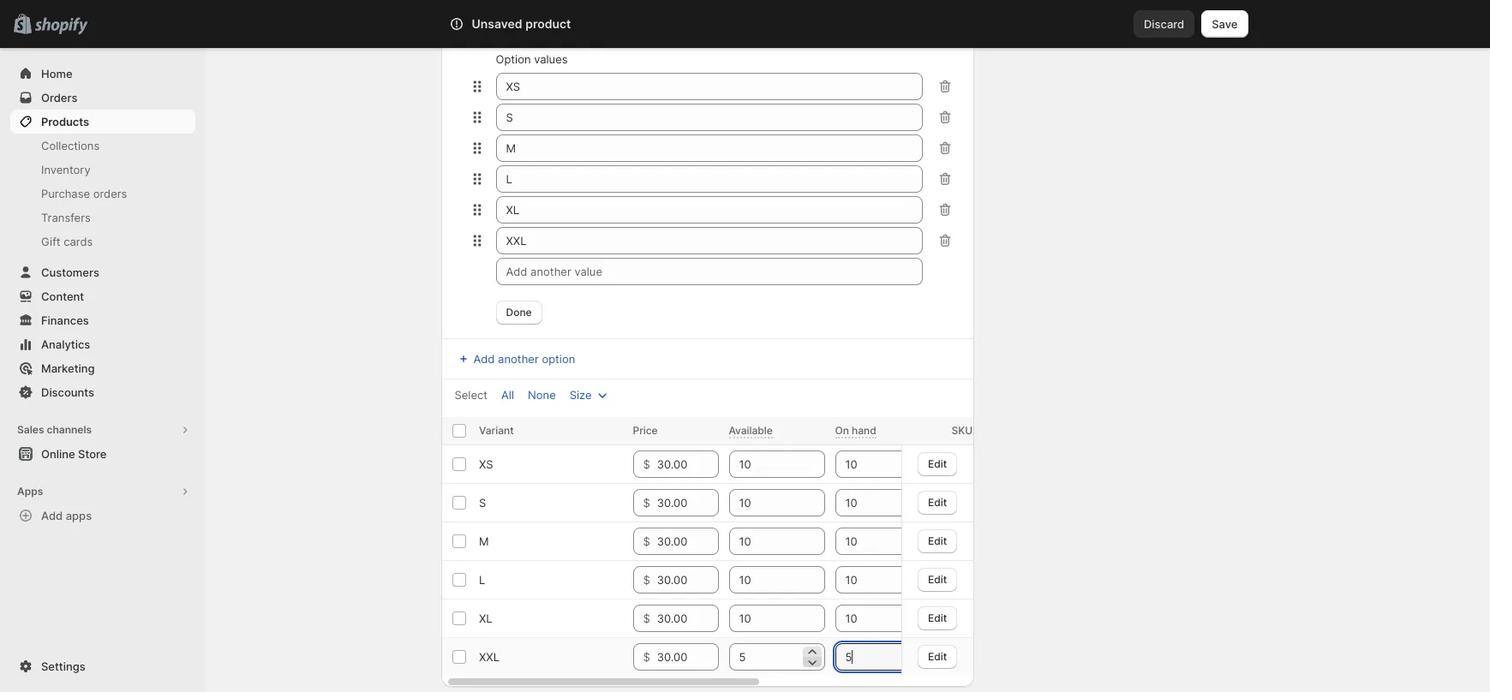 Task type: describe. For each thing, give the bounding box(es) containing it.
finances link
[[10, 308, 195, 332]]

values
[[534, 52, 568, 66]]

collections link
[[10, 134, 195, 158]]

customers
[[41, 266, 99, 279]]

save
[[1212, 17, 1238, 31]]

m
[[479, 535, 488, 548]]

apps button
[[10, 480, 195, 504]]

variant
[[479, 424, 513, 437]]

discard
[[1144, 17, 1184, 31]]

options element for $ text box related to xxl
[[479, 650, 499, 664]]

$ for xxl
[[643, 650, 650, 664]]

options element for $ text box for l
[[479, 573, 485, 587]]

purchase orders
[[41, 187, 127, 200]]

inventory
[[41, 163, 91, 177]]

price
[[633, 424, 658, 437]]

$ for l
[[643, 573, 650, 587]]

unsaved
[[472, 16, 522, 31]]

discard button
[[1134, 10, 1195, 38]]

$ text field for xs
[[657, 451, 718, 478]]

content link
[[10, 284, 195, 308]]

$ for s
[[643, 496, 650, 510]]

Add another value text field
[[496, 258, 923, 285]]

transfers
[[41, 211, 91, 224]]

none button
[[518, 383, 566, 407]]

search
[[525, 17, 561, 31]]

l
[[479, 573, 485, 587]]

option
[[542, 352, 575, 366]]

finances
[[41, 314, 89, 327]]

edit for m
[[928, 534, 947, 547]]

available
[[729, 424, 773, 437]]

online store button
[[0, 442, 206, 466]]

content
[[41, 290, 84, 303]]

gift cards link
[[10, 230, 195, 254]]

$ text field for l
[[657, 566, 718, 594]]

$ text field for xl
[[657, 605, 718, 632]]

size button
[[559, 383, 621, 407]]

none
[[528, 388, 556, 402]]

s
[[479, 496, 486, 510]]

gift cards
[[41, 235, 93, 248]]

analytics link
[[10, 332, 195, 356]]

online store link
[[10, 442, 195, 466]]

done button
[[496, 301, 542, 325]]

store
[[78, 447, 107, 461]]

online
[[41, 447, 75, 461]]

all
[[501, 388, 514, 402]]

product
[[525, 16, 571, 31]]

edit for s
[[928, 496, 947, 509]]

channels
[[47, 423, 92, 436]]

option values
[[496, 52, 568, 66]]

xxl
[[479, 650, 499, 664]]

done
[[506, 306, 532, 319]]

orders
[[93, 187, 127, 200]]

option
[[496, 52, 531, 66]]

collections
[[41, 139, 100, 153]]

unsaved product
[[472, 16, 571, 31]]

add another option
[[473, 352, 575, 366]]

6 edit button from the top
[[918, 645, 957, 669]]

settings link
[[10, 655, 195, 679]]



Task type: locate. For each thing, give the bounding box(es) containing it.
$ text field for s
[[657, 489, 718, 517]]

options element containing m
[[479, 535, 488, 548]]

2 $ text field from the top
[[657, 489, 718, 517]]

options element containing xxl
[[479, 650, 499, 664]]

None text field
[[496, 73, 923, 100], [496, 165, 923, 193], [496, 196, 923, 224], [496, 227, 923, 254], [496, 73, 923, 100], [496, 165, 923, 193], [496, 196, 923, 224], [496, 227, 923, 254]]

options element down variant
[[479, 458, 493, 471]]

3 edit from the top
[[928, 534, 947, 547]]

6 options element from the top
[[479, 650, 499, 664]]

edit button for m
[[918, 529, 957, 553]]

transfers link
[[10, 206, 195, 230]]

all button
[[491, 383, 524, 407]]

$ for m
[[643, 535, 650, 548]]

options element up m
[[479, 496, 486, 510]]

customers link
[[10, 260, 195, 284]]

0 vertical spatial add
[[473, 352, 495, 366]]

options element containing xl
[[479, 612, 492, 625]]

1 vertical spatial add
[[41, 509, 63, 523]]

add for add apps
[[41, 509, 63, 523]]

purchase
[[41, 187, 90, 200]]

options element for $ text field associated with s
[[479, 496, 486, 510]]

save button
[[1201, 10, 1248, 38]]

marketing link
[[10, 356, 195, 380]]

edit for xl
[[928, 611, 947, 624]]

1 $ from the top
[[643, 458, 650, 471]]

options element for m $ text box
[[479, 535, 488, 548]]

options element
[[479, 458, 493, 471], [479, 496, 486, 510], [479, 535, 488, 548], [479, 573, 485, 587], [479, 612, 492, 625], [479, 650, 499, 664]]

2 $ from the top
[[643, 496, 650, 510]]

$ text field
[[657, 528, 718, 555], [657, 566, 718, 594], [657, 605, 718, 632], [657, 643, 718, 671]]

5 $ from the top
[[643, 612, 650, 625]]

$ for xs
[[643, 458, 650, 471]]

size
[[570, 388, 592, 402]]

apps
[[66, 509, 92, 523]]

edit button for xs
[[918, 452, 957, 476]]

cards
[[64, 235, 93, 248]]

$
[[643, 458, 650, 471], [643, 496, 650, 510], [643, 535, 650, 548], [643, 573, 650, 587], [643, 612, 650, 625], [643, 650, 650, 664]]

5 edit button from the top
[[918, 606, 957, 630]]

orders
[[41, 91, 78, 105]]

5 edit from the top
[[928, 611, 947, 624]]

home link
[[10, 62, 195, 86]]

on hand
[[835, 424, 876, 437]]

search button
[[497, 10, 993, 38]]

sales channels
[[17, 423, 92, 436]]

analytics
[[41, 338, 90, 351]]

$ text field for m
[[657, 528, 718, 555]]

options element down the xl
[[479, 650, 499, 664]]

another
[[498, 352, 539, 366]]

on
[[835, 424, 849, 437]]

$ text field for xxl
[[657, 643, 718, 671]]

add
[[473, 352, 495, 366], [41, 509, 63, 523]]

sales
[[17, 423, 44, 436]]

shopify image
[[34, 18, 88, 35]]

sku
[[952, 424, 973, 437]]

5 options element from the top
[[479, 612, 492, 625]]

options element containing l
[[479, 573, 485, 587]]

purchase orders link
[[10, 182, 195, 206]]

options element up xxl
[[479, 612, 492, 625]]

gift
[[41, 235, 60, 248]]

settings
[[41, 660, 85, 673]]

products link
[[10, 110, 195, 134]]

1 $ text field from the top
[[657, 528, 718, 555]]

2 edit from the top
[[928, 496, 947, 509]]

options element down s
[[479, 535, 488, 548]]

options element for $ text field for xs
[[479, 458, 493, 471]]

apps
[[17, 485, 43, 498]]

3 options element from the top
[[479, 535, 488, 548]]

xs
[[479, 458, 493, 471]]

0 vertical spatial $ text field
[[657, 451, 718, 478]]

6 $ from the top
[[643, 650, 650, 664]]

edit for xs
[[928, 457, 947, 470]]

edit button for xl
[[918, 606, 957, 630]]

2 edit button from the top
[[918, 491, 957, 515]]

hand
[[852, 424, 876, 437]]

discounts link
[[10, 380, 195, 404]]

add left another
[[473, 352, 495, 366]]

options element for xl $ text box
[[479, 612, 492, 625]]

add apps
[[41, 509, 92, 523]]

home
[[41, 67, 72, 81]]

4 edit button from the top
[[918, 568, 957, 592]]

1 options element from the top
[[479, 458, 493, 471]]

options element containing s
[[479, 496, 486, 510]]

marketing
[[41, 362, 95, 375]]

options element down m
[[479, 573, 485, 587]]

add for add another option
[[473, 352, 495, 366]]

$ for xl
[[643, 612, 650, 625]]

edit button for l
[[918, 568, 957, 592]]

add another option button
[[444, 347, 585, 371]]

sales channels button
[[10, 418, 195, 442]]

edit for l
[[928, 573, 947, 586]]

3 $ from the top
[[643, 535, 650, 548]]

discounts
[[41, 386, 94, 399]]

edit button
[[918, 452, 957, 476], [918, 491, 957, 515], [918, 529, 957, 553], [918, 568, 957, 592], [918, 606, 957, 630], [918, 645, 957, 669]]

products
[[41, 115, 89, 129]]

2 options element from the top
[[479, 496, 486, 510]]

1 horizontal spatial add
[[473, 352, 495, 366]]

orders link
[[10, 86, 195, 110]]

6 edit from the top
[[928, 650, 947, 663]]

2 $ text field from the top
[[657, 566, 718, 594]]

1 $ text field from the top
[[657, 451, 718, 478]]

add left apps
[[41, 509, 63, 523]]

None text field
[[496, 104, 923, 131], [496, 135, 923, 162], [496, 104, 923, 131], [496, 135, 923, 162]]

1 edit button from the top
[[918, 452, 957, 476]]

edit button for s
[[918, 491, 957, 515]]

0 horizontal spatial add
[[41, 509, 63, 523]]

4 options element from the top
[[479, 573, 485, 587]]

4 edit from the top
[[928, 573, 947, 586]]

add apps button
[[10, 504, 195, 528]]

inventory link
[[10, 158, 195, 182]]

online store
[[41, 447, 107, 461]]

options element containing xs
[[479, 458, 493, 471]]

1 vertical spatial $ text field
[[657, 489, 718, 517]]

None number field
[[729, 451, 799, 478], [835, 451, 905, 478], [729, 489, 799, 517], [835, 489, 905, 517], [729, 528, 799, 555], [835, 528, 905, 555], [729, 566, 799, 594], [835, 566, 905, 594], [729, 605, 799, 632], [835, 605, 905, 632], [729, 643, 799, 671], [835, 643, 905, 671], [729, 451, 799, 478], [835, 451, 905, 478], [729, 489, 799, 517], [835, 489, 905, 517], [729, 528, 799, 555], [835, 528, 905, 555], [729, 566, 799, 594], [835, 566, 905, 594], [729, 605, 799, 632], [835, 605, 905, 632], [729, 643, 799, 671], [835, 643, 905, 671]]

select
[[455, 388, 488, 402]]

4 $ from the top
[[643, 573, 650, 587]]

3 $ text field from the top
[[657, 605, 718, 632]]

3 edit button from the top
[[918, 529, 957, 553]]

$ text field
[[657, 451, 718, 478], [657, 489, 718, 517]]

1 edit from the top
[[928, 457, 947, 470]]

edit
[[928, 457, 947, 470], [928, 496, 947, 509], [928, 534, 947, 547], [928, 573, 947, 586], [928, 611, 947, 624], [928, 650, 947, 663]]

xl
[[479, 612, 492, 625]]

4 $ text field from the top
[[657, 643, 718, 671]]



Task type: vqa. For each thing, say whether or not it's contained in the screenshot.
S $ text box
yes



